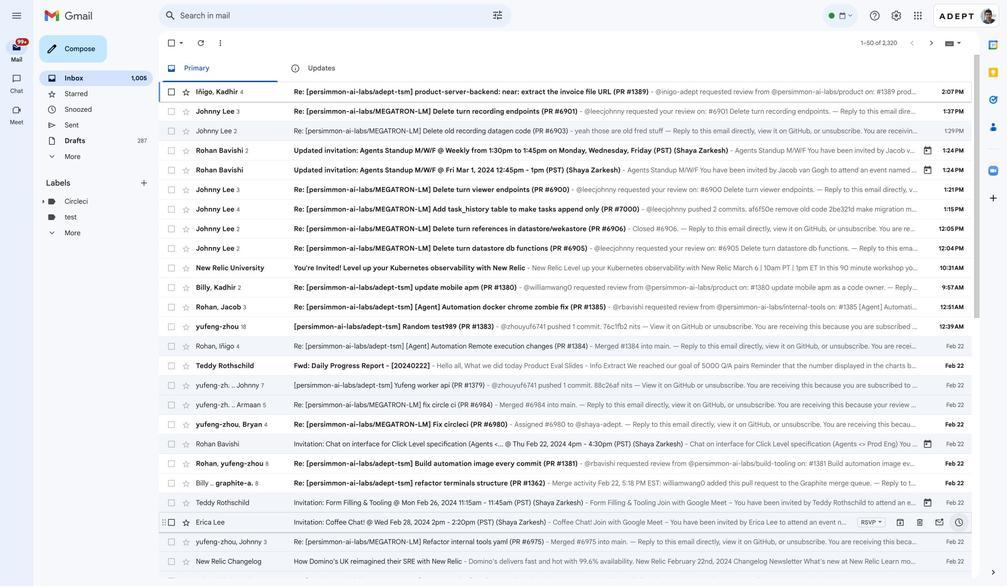 Task type: locate. For each thing, give the bounding box(es) containing it.
None checkbox
[[167, 87, 176, 97], [167, 264, 176, 273], [167, 303, 176, 313], [167, 322, 176, 332], [167, 342, 176, 352], [167, 362, 176, 371], [167, 381, 176, 391], [167, 420, 176, 430], [167, 440, 176, 450], [167, 460, 176, 469], [167, 499, 176, 509], [167, 538, 176, 548], [167, 577, 176, 587], [167, 87, 176, 97], [167, 264, 176, 273], [167, 303, 176, 313], [167, 322, 176, 332], [167, 342, 176, 352], [167, 362, 176, 371], [167, 381, 176, 391], [167, 420, 176, 430], [167, 440, 176, 450], [167, 460, 176, 469], [167, 499, 176, 509], [167, 538, 176, 548], [167, 577, 176, 587]]

main menu image
[[11, 10, 23, 22]]

17 row from the top
[[159, 396, 972, 415]]

10 row from the top
[[159, 259, 972, 278]]

calendar event image
[[923, 146, 933, 156], [923, 166, 933, 175]]

8 row from the top
[[159, 219, 972, 239]]

tab list
[[980, 31, 1007, 552], [159, 55, 972, 82]]

6 row from the top
[[159, 180, 972, 200]]

9 row from the top
[[159, 239, 972, 259]]

21 row from the top
[[159, 474, 972, 494]]

toolbar inside row
[[891, 518, 969, 528]]

2 calendar event image from the top
[[923, 166, 933, 175]]

4 row from the top
[[159, 141, 972, 161]]

23 row from the top
[[159, 513, 972, 533]]

support image
[[869, 10, 881, 22]]

refresh image
[[196, 38, 206, 48]]

calendar event image for fifth row from the top of the page
[[923, 166, 933, 175]]

7 row from the top
[[159, 200, 972, 219]]

Search in mail search field
[[159, 4, 511, 27]]

0 vertical spatial calendar event image
[[923, 146, 933, 156]]

toolbar
[[891, 518, 969, 528]]

heading
[[0, 56, 33, 64], [0, 87, 33, 95], [0, 119, 33, 126], [46, 178, 139, 188]]

22 row from the top
[[159, 494, 972, 513]]

19 row from the top
[[159, 435, 972, 455]]

row
[[159, 82, 972, 102], [159, 102, 972, 122], [159, 122, 972, 141], [159, 141, 972, 161], [159, 161, 972, 180], [159, 180, 972, 200], [159, 200, 972, 219], [159, 219, 972, 239], [159, 239, 972, 259], [159, 259, 972, 278], [159, 278, 972, 298], [159, 298, 972, 317], [159, 317, 972, 337], [159, 337, 972, 357], [159, 357, 972, 376], [159, 376, 972, 396], [159, 396, 972, 415], [159, 415, 972, 435], [159, 435, 972, 455], [159, 455, 972, 474], [159, 474, 972, 494], [159, 494, 972, 513], [159, 513, 972, 533], [159, 533, 972, 553], [159, 553, 972, 572], [159, 572, 972, 587]]

Search in mail text field
[[180, 11, 464, 21]]

None checkbox
[[167, 38, 176, 48], [167, 107, 176, 117], [167, 126, 176, 136], [167, 146, 176, 156], [167, 166, 176, 175], [167, 185, 176, 195], [167, 205, 176, 215], [167, 224, 176, 234], [167, 244, 176, 254], [167, 283, 176, 293], [167, 401, 176, 411], [167, 479, 176, 489], [167, 518, 176, 528], [167, 558, 176, 567], [167, 38, 176, 48], [167, 107, 176, 117], [167, 126, 176, 136], [167, 146, 176, 156], [167, 166, 176, 175], [167, 185, 176, 195], [167, 205, 176, 215], [167, 224, 176, 234], [167, 244, 176, 254], [167, 283, 176, 293], [167, 401, 176, 411], [167, 479, 176, 489], [167, 518, 176, 528], [167, 558, 176, 567]]

updates tab
[[283, 55, 406, 82]]

advanced search options image
[[488, 5, 508, 25]]

1 horizontal spatial tab list
[[980, 31, 1007, 552]]

5 row from the top
[[159, 161, 972, 180]]

1 calendar event image from the top
[[923, 146, 933, 156]]

13 row from the top
[[159, 317, 972, 337]]

search in mail image
[[162, 7, 179, 24]]

2 row from the top
[[159, 102, 972, 122]]

select input tool image
[[956, 39, 962, 47]]

1 vertical spatial calendar event image
[[923, 166, 933, 175]]

navigation
[[0, 31, 34, 587]]

main content
[[159, 55, 972, 587]]



Task type: vqa. For each thing, say whether or not it's contained in the screenshot.
Starred
no



Task type: describe. For each thing, give the bounding box(es) containing it.
16 row from the top
[[159, 376, 972, 396]]

0 horizontal spatial tab list
[[159, 55, 972, 82]]

older image
[[927, 38, 937, 48]]

18 row from the top
[[159, 415, 972, 435]]

14 row from the top
[[159, 337, 972, 357]]

26 row from the top
[[159, 572, 972, 587]]

1 row from the top
[[159, 82, 972, 102]]

12 row from the top
[[159, 298, 972, 317]]

11 row from the top
[[159, 278, 972, 298]]

25 row from the top
[[159, 553, 972, 572]]

more email options image
[[216, 38, 225, 48]]

calendar event image for 23th row from the bottom
[[923, 146, 933, 156]]

24 row from the top
[[159, 533, 972, 553]]

20 row from the top
[[159, 455, 972, 474]]

3 row from the top
[[159, 122, 972, 141]]

primary tab
[[159, 55, 282, 82]]

gmail image
[[44, 6, 97, 25]]

settings image
[[891, 10, 902, 22]]

15 row from the top
[[159, 357, 972, 376]]



